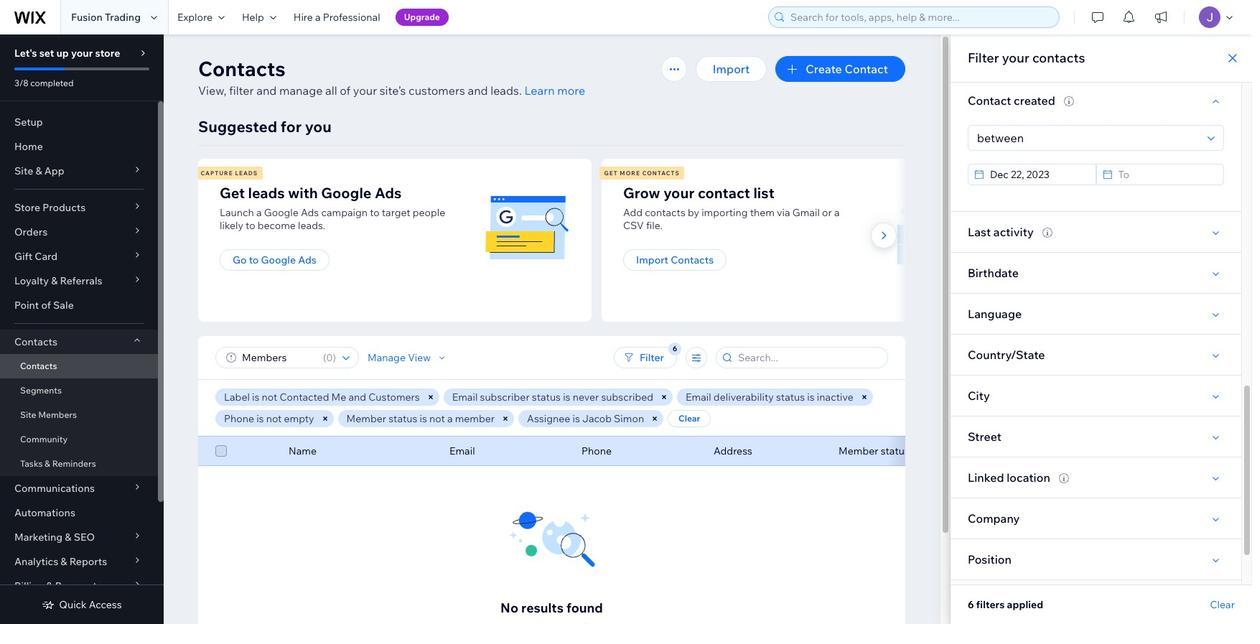 Task type: locate. For each thing, give the bounding box(es) containing it.
0 horizontal spatial leads.
[[298, 219, 326, 232]]

0 horizontal spatial member
[[347, 412, 386, 425]]

google inside go to google ads button
[[261, 254, 296, 267]]

contact right create on the right top of page
[[845, 62, 889, 76]]

None checkbox
[[215, 442, 227, 460]]

0 vertical spatial clear
[[679, 413, 701, 424]]

0 vertical spatial of
[[340, 83, 351, 98]]

view,
[[198, 83, 227, 98]]

or
[[823, 206, 832, 219]]

fusion
[[71, 11, 103, 24]]

email for email subscriber status is never subscribed
[[452, 391, 478, 404]]

deliverability
[[714, 391, 774, 404]]

1 horizontal spatial leads.
[[491, 83, 522, 98]]

0 horizontal spatial of
[[41, 299, 51, 312]]

filter inside 'button'
[[640, 351, 664, 364]]

a right hire
[[315, 11, 321, 24]]

of inside sidebar element
[[41, 299, 51, 312]]

applied
[[1008, 598, 1044, 611]]

last
[[968, 225, 992, 239]]

phone down label
[[224, 412, 254, 425]]

& inside popup button
[[61, 555, 67, 568]]

likely
[[220, 219, 244, 232]]

2 horizontal spatial and
[[468, 83, 488, 98]]

importing
[[702, 206, 748, 219]]

subscribed
[[602, 391, 654, 404]]

not left the empty
[[266, 412, 282, 425]]

found
[[567, 600, 603, 616]]

ads down with
[[301, 206, 319, 219]]

site inside dropdown button
[[14, 164, 33, 177]]

0 vertical spatial site
[[14, 164, 33, 177]]

site for site & app
[[14, 164, 33, 177]]

import inside list
[[636, 254, 669, 267]]

1 horizontal spatial of
[[340, 83, 351, 98]]

leads. left learn
[[491, 83, 522, 98]]

0 vertical spatial contacts
[[1033, 50, 1086, 66]]

contacts left by
[[645, 206, 686, 219]]

1 horizontal spatial import
[[713, 62, 750, 76]]

Search for tools, apps, help & more... field
[[787, 7, 1055, 27]]

to right go
[[249, 254, 259, 267]]

Dec 22, 2023 field
[[986, 164, 1092, 185]]

& inside 'popup button'
[[46, 580, 53, 593]]

status
[[532, 391, 561, 404], [776, 391, 805, 404], [389, 412, 418, 425], [881, 445, 910, 458]]

member down "inactive"
[[839, 445, 879, 458]]

ads down get leads with google ads launch a google ads campaign to target people likely to become leads.
[[298, 254, 317, 267]]

marketing
[[14, 531, 63, 544]]

1 vertical spatial site
[[20, 409, 36, 420]]

segments link
[[0, 379, 158, 403]]

a
[[315, 11, 321, 24], [256, 206, 262, 219], [835, 206, 840, 219], [447, 412, 453, 425]]

1 horizontal spatial contact
[[968, 93, 1012, 108]]

email left deliverability
[[686, 391, 712, 404]]

manage view
[[368, 351, 431, 364]]

quick access button
[[42, 598, 122, 611]]

leads. inside get leads with google ads launch a google ads campaign to target people likely to become leads.
[[298, 219, 326, 232]]

language
[[968, 307, 1022, 321]]

contacts
[[643, 170, 680, 177]]

gift card
[[14, 250, 58, 263]]

1 vertical spatial member
[[839, 445, 879, 458]]

1 vertical spatial leads.
[[298, 219, 326, 232]]

0 horizontal spatial clear button
[[668, 410, 711, 427]]

0 horizontal spatial phone
[[224, 412, 254, 425]]

1 horizontal spatial contacts
[[1033, 50, 1086, 66]]

contacts up filter
[[198, 56, 286, 81]]

site down segments
[[20, 409, 36, 420]]

contacts up "created"
[[1033, 50, 1086, 66]]

& for billing
[[46, 580, 53, 593]]

manage
[[368, 351, 406, 364]]

clear
[[679, 413, 701, 424], [1211, 598, 1236, 611]]

and right me
[[349, 391, 366, 404]]

phone for phone is not empty
[[224, 412, 254, 425]]

customers
[[409, 83, 465, 98]]

payments
[[55, 580, 102, 593]]

1 vertical spatial clear button
[[1211, 598, 1236, 611]]

analytics & reports button
[[0, 550, 158, 574]]

location
[[1007, 471, 1051, 485]]

products
[[43, 201, 86, 214]]

sale
[[53, 299, 74, 312]]

site down home
[[14, 164, 33, 177]]

1 horizontal spatial member
[[839, 445, 879, 458]]

& for tasks
[[45, 458, 50, 469]]

import contacts
[[636, 254, 714, 267]]

& right loyalty
[[51, 274, 58, 287]]

name
[[289, 445, 317, 458]]

and right filter
[[257, 83, 277, 98]]

ads
[[375, 184, 402, 202], [301, 206, 319, 219], [298, 254, 317, 267]]

assignee
[[527, 412, 571, 425]]

0 horizontal spatial import
[[636, 254, 669, 267]]

1 vertical spatial phone
[[582, 445, 612, 458]]

to right likely
[[246, 219, 255, 232]]

0 horizontal spatial clear
[[679, 413, 701, 424]]

all
[[325, 83, 337, 98]]

0 vertical spatial filter
[[968, 50, 1000, 66]]

your up contact created
[[1003, 50, 1030, 66]]

capture
[[201, 170, 233, 177]]

help button
[[233, 0, 285, 34]]

leads. inside 'contacts view, filter and manage all of your site's customers and leads. learn more'
[[491, 83, 522, 98]]

2 vertical spatial google
[[261, 254, 296, 267]]

filter up subscribed
[[640, 351, 664, 364]]

phone down jacob
[[582, 445, 612, 458]]

filter button
[[614, 347, 677, 369]]

contact left "created"
[[968, 93, 1012, 108]]

import
[[713, 62, 750, 76], [636, 254, 669, 267]]

via
[[777, 206, 791, 219]]

contacts down point of sale
[[14, 335, 57, 348]]

1 vertical spatial clear
[[1211, 598, 1236, 611]]

google
[[321, 184, 372, 202], [264, 206, 299, 219], [261, 254, 296, 267]]

& left app
[[35, 164, 42, 177]]

& left reports
[[61, 555, 67, 568]]

help
[[242, 11, 264, 24]]

& right tasks
[[45, 458, 50, 469]]

setup link
[[0, 110, 158, 134]]

0 vertical spatial import
[[713, 62, 750, 76]]

empty
[[284, 412, 314, 425]]

0 horizontal spatial contacts
[[645, 206, 686, 219]]

ads inside button
[[298, 254, 317, 267]]

your up by
[[664, 184, 695, 202]]

phone is not empty
[[224, 412, 314, 425]]

contact inside button
[[845, 62, 889, 76]]

leads.
[[491, 83, 522, 98], [298, 219, 326, 232]]

home
[[14, 140, 43, 153]]

is left "inactive"
[[808, 391, 815, 404]]

of left "sale"
[[41, 299, 51, 312]]

point of sale
[[14, 299, 74, 312]]

leads. down with
[[298, 219, 326, 232]]

seo
[[74, 531, 95, 544]]

google up 'campaign'
[[321, 184, 372, 202]]

your right up
[[71, 47, 93, 60]]

analytics & reports
[[14, 555, 107, 568]]

tasks
[[20, 458, 43, 469]]

0 vertical spatial ads
[[375, 184, 402, 202]]

& right billing
[[46, 580, 53, 593]]

1 horizontal spatial phone
[[582, 445, 612, 458]]

a left member
[[447, 412, 453, 425]]

grow
[[624, 184, 661, 202]]

google down leads
[[264, 206, 299, 219]]

for
[[281, 117, 302, 136]]

professional
[[323, 11, 380, 24]]

loyalty
[[14, 274, 49, 287]]

& inside "dropdown button"
[[65, 531, 72, 544]]

contacts up segments
[[20, 361, 57, 371]]

create contact button
[[776, 56, 906, 82]]

member down customers
[[347, 412, 386, 425]]

& for marketing
[[65, 531, 72, 544]]

your
[[71, 47, 93, 60], [1003, 50, 1030, 66], [353, 83, 377, 98], [664, 184, 695, 202]]

you
[[305, 117, 332, 136]]

suggested
[[198, 117, 277, 136]]

member for member status
[[839, 445, 879, 458]]

go
[[233, 254, 247, 267]]

0 vertical spatial phone
[[224, 412, 254, 425]]

1 horizontal spatial clear
[[1211, 598, 1236, 611]]

csv
[[624, 219, 644, 232]]

store
[[14, 201, 40, 214]]

& inside "popup button"
[[51, 274, 58, 287]]

birthdate
[[968, 266, 1019, 280]]

filter up contact created
[[968, 50, 1000, 66]]

manage
[[279, 83, 323, 98]]

your left site's
[[353, 83, 377, 98]]

0 vertical spatial google
[[321, 184, 372, 202]]

a right or
[[835, 206, 840, 219]]

not up phone is not empty
[[262, 391, 277, 404]]

email
[[452, 391, 478, 404], [686, 391, 712, 404], [450, 445, 475, 458]]

fusion trading
[[71, 11, 141, 24]]

1 vertical spatial ads
[[301, 206, 319, 219]]

1 vertical spatial import
[[636, 254, 669, 267]]

google down become
[[261, 254, 296, 267]]

results
[[522, 600, 564, 616]]

list
[[196, 159, 1001, 322]]

0 vertical spatial contact
[[845, 62, 889, 76]]

filter for filter
[[640, 351, 664, 364]]

is left never
[[563, 391, 571, 404]]

explore
[[177, 11, 213, 24]]

is left the empty
[[257, 412, 264, 425]]

hire a professional link
[[285, 0, 389, 34]]

0 horizontal spatial filter
[[640, 351, 664, 364]]

contacts down by
[[671, 254, 714, 267]]

with
[[288, 184, 318, 202]]

label
[[224, 391, 250, 404]]

1 vertical spatial of
[[41, 299, 51, 312]]

2 vertical spatial ads
[[298, 254, 317, 267]]

0 vertical spatial member
[[347, 412, 386, 425]]

1 horizontal spatial clear button
[[1211, 598, 1236, 611]]

0 horizontal spatial contact
[[845, 62, 889, 76]]

contacts
[[198, 56, 286, 81], [671, 254, 714, 267], [14, 335, 57, 348], [20, 361, 57, 371]]

and right customers on the top
[[468, 83, 488, 98]]

& left seo on the bottom
[[65, 531, 72, 544]]

your inside grow your contact list add contacts by importing them via gmail or a csv file.
[[664, 184, 695, 202]]

automations link
[[0, 501, 158, 525]]

& inside dropdown button
[[35, 164, 42, 177]]

email up member
[[452, 391, 478, 404]]

of right all
[[340, 83, 351, 98]]

1 vertical spatial filter
[[640, 351, 664, 364]]

communications button
[[0, 476, 158, 501]]

& for site
[[35, 164, 42, 177]]

1 horizontal spatial filter
[[968, 50, 1000, 66]]

is down customers
[[420, 412, 427, 425]]

member
[[455, 412, 495, 425]]

segments
[[20, 385, 62, 396]]

by
[[688, 206, 700, 219]]

0 vertical spatial leads.
[[491, 83, 522, 98]]

a down leads
[[256, 206, 262, 219]]

ads up target
[[375, 184, 402, 202]]

filter
[[968, 50, 1000, 66], [640, 351, 664, 364]]

0 vertical spatial clear button
[[668, 410, 711, 427]]

1 vertical spatial contacts
[[645, 206, 686, 219]]

filter for filter your contacts
[[968, 50, 1000, 66]]



Task type: describe. For each thing, give the bounding box(es) containing it.
tasks & reminders
[[20, 458, 96, 469]]

tasks & reminders link
[[0, 452, 158, 476]]

marketing & seo button
[[0, 525, 158, 550]]

learn
[[525, 83, 555, 98]]

members
[[38, 409, 77, 420]]

created
[[1014, 93, 1056, 108]]

gift card button
[[0, 244, 158, 269]]

your inside sidebar element
[[71, 47, 93, 60]]

site for site members
[[20, 409, 36, 420]]

of inside 'contacts view, filter and manage all of your site's customers and leads. learn more'
[[340, 83, 351, 98]]

company
[[968, 511, 1020, 526]]

automations
[[14, 506, 75, 519]]

import for import contacts
[[636, 254, 669, 267]]

not for contacted
[[262, 391, 277, 404]]

a inside get leads with google ads launch a google ads campaign to target people likely to become leads.
[[256, 206, 262, 219]]

launch
[[220, 206, 254, 219]]

people
[[413, 206, 446, 219]]

marketing & seo
[[14, 531, 95, 544]]

hire
[[294, 11, 313, 24]]

contacts inside popup button
[[14, 335, 57, 348]]

go to google ads button
[[220, 249, 330, 271]]

store
[[95, 47, 120, 60]]

1 horizontal spatial and
[[349, 391, 366, 404]]

upgrade
[[404, 11, 440, 22]]

contacts inside button
[[671, 254, 714, 267]]

contact
[[698, 184, 751, 202]]

quick access
[[59, 598, 122, 611]]

email down member
[[450, 445, 475, 458]]

billing & payments button
[[0, 574, 158, 598]]

reports
[[69, 555, 107, 568]]

email subscriber status is never subscribed
[[452, 391, 654, 404]]

0 horizontal spatial and
[[257, 83, 277, 98]]

email for email deliverability status is inactive
[[686, 391, 712, 404]]

let's
[[14, 47, 37, 60]]

hire a professional
[[294, 11, 380, 24]]

member for member status is not a member
[[347, 412, 386, 425]]

more
[[620, 170, 641, 177]]

not left member
[[430, 412, 445, 425]]

analytics
[[14, 555, 58, 568]]

get
[[220, 184, 245, 202]]

contacts inside 'contacts view, filter and manage all of your site's customers and leads. learn more'
[[198, 56, 286, 81]]

get leads with google ads launch a google ads campaign to target people likely to become leads.
[[220, 184, 446, 232]]

store products button
[[0, 195, 158, 220]]

linked
[[968, 471, 1005, 485]]

list containing get leads with google ads
[[196, 159, 1001, 322]]

card
[[35, 250, 58, 263]]

Unsaved view field
[[238, 348, 319, 368]]

( 0 )
[[323, 351, 336, 364]]

a inside grow your contact list add contacts by importing them via gmail or a csv file.
[[835, 206, 840, 219]]

site & app button
[[0, 159, 158, 183]]

& for loyalty
[[51, 274, 58, 287]]

to left target
[[370, 206, 380, 219]]

no results found
[[501, 600, 603, 616]]

contacts button
[[0, 330, 158, 354]]

6 filters applied
[[968, 598, 1044, 611]]

go to google ads
[[233, 254, 317, 267]]

let's set up your store
[[14, 47, 120, 60]]

to inside button
[[249, 254, 259, 267]]

3/8
[[14, 78, 28, 88]]

contacts inside grow your contact list add contacts by importing them via gmail or a csv file.
[[645, 206, 686, 219]]

member status
[[839, 445, 910, 458]]

subscriber
[[480, 391, 530, 404]]

Search... field
[[734, 348, 884, 368]]

last activity
[[968, 225, 1034, 239]]

me
[[332, 391, 346, 404]]

site's
[[380, 83, 406, 98]]

)
[[333, 351, 336, 364]]

contacts link
[[0, 354, 158, 379]]

6
[[968, 598, 975, 611]]

community
[[20, 434, 68, 445]]

phone for phone
[[582, 445, 612, 458]]

file.
[[646, 219, 663, 232]]

is right label
[[252, 391, 260, 404]]

import for import
[[713, 62, 750, 76]]

gmail
[[793, 206, 820, 219]]

your inside 'contacts view, filter and manage all of your site's customers and leads. learn more'
[[353, 83, 377, 98]]

access
[[89, 598, 122, 611]]

loyalty & referrals
[[14, 274, 102, 287]]

point of sale link
[[0, 293, 158, 318]]

street
[[968, 430, 1002, 444]]

get more contacts
[[604, 170, 680, 177]]

orders
[[14, 226, 48, 238]]

1 vertical spatial google
[[264, 206, 299, 219]]

upgrade button
[[396, 9, 449, 26]]

1 vertical spatial contact
[[968, 93, 1012, 108]]

get
[[604, 170, 618, 177]]

assignee is jacob simon
[[527, 412, 644, 425]]

& for analytics
[[61, 555, 67, 568]]

billing
[[14, 580, 44, 593]]

gift
[[14, 250, 32, 263]]

Select an option field
[[973, 126, 1204, 150]]

label is not contacted me and customers
[[224, 391, 420, 404]]

sidebar element
[[0, 34, 164, 624]]

is left jacob
[[573, 412, 580, 425]]

add
[[624, 206, 643, 219]]

activity
[[994, 225, 1034, 239]]

app
[[44, 164, 64, 177]]

not for empty
[[266, 412, 282, 425]]

linked location
[[968, 471, 1051, 485]]

city
[[968, 389, 990, 403]]

To field
[[1114, 164, 1220, 185]]

reminders
[[52, 458, 96, 469]]

country/state
[[968, 348, 1046, 362]]

simon
[[614, 412, 644, 425]]

more
[[558, 83, 586, 98]]

import contacts button
[[624, 249, 727, 271]]

contacted
[[280, 391, 329, 404]]



